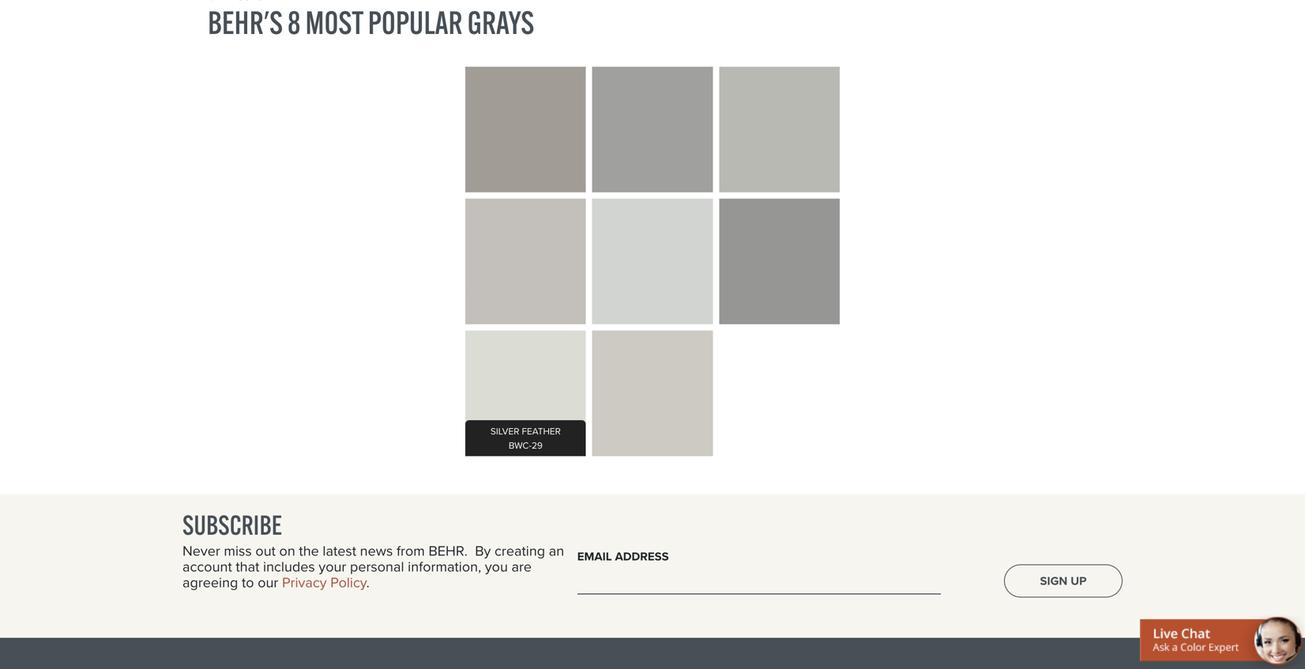 Task type: locate. For each thing, give the bounding box(es) containing it.
are
[[512, 556, 532, 577]]

up
[[1071, 572, 1087, 590]]

.
[[366, 572, 370, 593]]

privacy
[[282, 572, 327, 593]]

sign up
[[1040, 572, 1087, 590]]

personal
[[350, 556, 404, 577]]

behr's
[[208, 3, 283, 42]]

silver feather bwc-29
[[491, 424, 561, 452]]

our
[[258, 572, 278, 593]]

popular
[[368, 3, 463, 42]]

live chat online image image
[[1140, 615, 1306, 669]]

sign
[[1040, 572, 1068, 590]]

news
[[360, 541, 393, 562]]

bwc-
[[509, 438, 532, 452]]

by
[[475, 541, 491, 562]]

29
[[532, 438, 543, 452]]

an
[[549, 541, 564, 562]]

creating
[[495, 541, 545, 562]]

email address
[[578, 548, 669, 566]]

miss
[[224, 541, 252, 562]]



Task type: vqa. For each thing, say whether or not it's contained in the screenshot.
the white image
no



Task type: describe. For each thing, give the bounding box(es) containing it.
out
[[256, 541, 276, 562]]

8
[[288, 3, 301, 42]]

latest
[[323, 541, 356, 562]]

address
[[615, 548, 669, 566]]

you
[[485, 556, 508, 577]]

from
[[397, 541, 425, 562]]

email
[[578, 548, 612, 566]]

behr's 8 most popular grays
[[208, 3, 534, 42]]

never
[[183, 541, 220, 562]]

most
[[305, 3, 363, 42]]

silver
[[491, 424, 520, 438]]

subscribe
[[183, 509, 282, 542]]

grays
[[467, 3, 534, 42]]

that
[[236, 556, 260, 577]]

policy
[[331, 572, 366, 593]]

sign up button
[[1004, 565, 1123, 598]]

privacy policy link
[[282, 572, 366, 593]]

never miss out on the latest news from behr.  by creating an account that includes your personal information, you are agreeing to our
[[183, 541, 564, 593]]

the
[[299, 541, 319, 562]]

your
[[319, 556, 346, 577]]

to
[[242, 572, 254, 593]]

agreeing
[[183, 572, 238, 593]]

feather
[[522, 424, 561, 438]]

Email Address email field
[[578, 571, 941, 595]]

includes
[[263, 556, 315, 577]]

information,
[[408, 556, 481, 577]]

account
[[183, 556, 232, 577]]

on
[[279, 541, 295, 562]]

privacy policy .
[[282, 572, 370, 593]]



